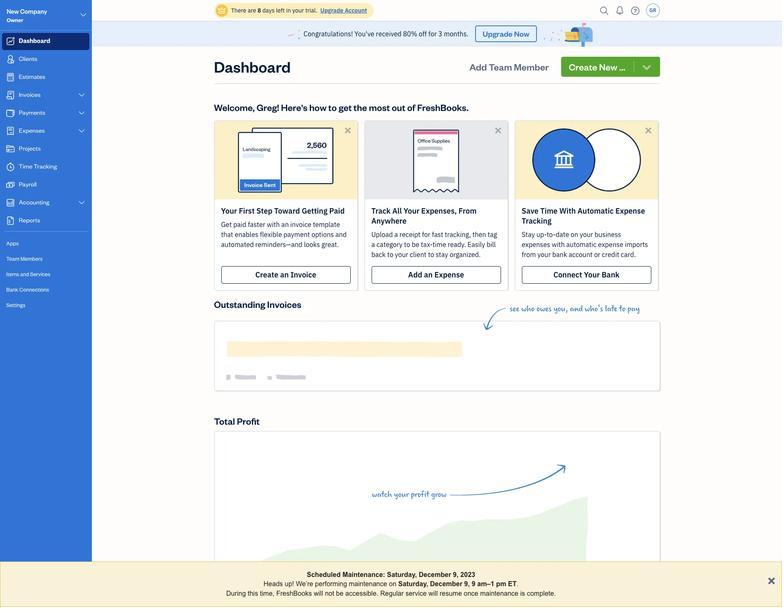 Task type: describe. For each thing, give the bounding box(es) containing it.
now
[[514, 29, 530, 39]]

crown image
[[217, 6, 226, 15]]

chevrondown image
[[641, 61, 653, 73]]

total
[[214, 415, 235, 427]]

create an invoice
[[255, 270, 316, 280]]

pm
[[496, 581, 506, 588]]

business
[[595, 230, 621, 239]]

account
[[569, 250, 593, 259]]

payroll link
[[2, 177, 89, 194]]

1 horizontal spatial 9,
[[464, 581, 470, 588]]

0 vertical spatial chevron large down image
[[80, 10, 87, 20]]

time
[[433, 240, 446, 249]]

bank connections link
[[2, 283, 89, 297]]

gr button
[[646, 3, 660, 18]]

payment image
[[5, 109, 15, 117]]

members
[[20, 256, 43, 262]]

your down expenses on the right top of page
[[538, 250, 551, 259]]

am–1
[[477, 581, 494, 588]]

1 horizontal spatial dashboard
[[214, 57, 291, 76]]

chevron large down image for accounting
[[78, 200, 86, 206]]

2 horizontal spatial your
[[584, 270, 600, 280]]

tracking inside main element
[[34, 162, 57, 170]]

connect
[[554, 270, 582, 280]]

with inside get paid faster with an invoice template that enables flexible payment options and automated reminders—and looks great.
[[267, 220, 280, 229]]

2 : from the left
[[706, 595, 708, 603]]

time tracking link
[[2, 159, 89, 176]]

add an expense link
[[371, 266, 501, 284]]

add team member button
[[462, 57, 556, 77]]

get
[[221, 220, 232, 229]]

timer image
[[5, 163, 15, 171]]

bill
[[487, 240, 496, 249]]

not
[[325, 590, 334, 598]]

your inside upload a receipt for fast tracking, then tag a category to be tax-time ready. easily bill back to your client to stay organized.
[[395, 250, 408, 259]]

template
[[313, 220, 340, 229]]

your right in
[[292, 7, 304, 14]]

1 vertical spatial invoices
[[267, 298, 301, 310]]

toward
[[274, 206, 300, 216]]

congratulations! you've received 80% off for 3 months.
[[304, 30, 469, 38]]

1 horizontal spatial bank
[[602, 270, 620, 280]]

payments link
[[2, 105, 89, 122]]

to left stay
[[428, 250, 434, 259]]

see
[[510, 304, 520, 314]]

from
[[522, 250, 536, 259]]

2 vertical spatial and
[[570, 304, 583, 314]]

this
[[248, 590, 258, 598]]

you've
[[355, 30, 374, 38]]

date
[[556, 230, 569, 239]]

main element
[[0, 0, 113, 608]]

dashboard link
[[2, 33, 89, 50]]

pay
[[628, 304, 640, 314]]

profit
[[411, 490, 429, 500]]

from
[[459, 206, 477, 216]]

category
[[377, 240, 403, 249]]

client image
[[5, 55, 15, 63]]

an for paid
[[280, 270, 289, 280]]

expense
[[598, 240, 623, 249]]

time,
[[260, 590, 274, 598]]

of
[[407, 101, 415, 113]]

team inside main element
[[6, 256, 19, 262]]

expenses
[[522, 240, 550, 249]]

clients
[[19, 55, 37, 63]]

dismiss image
[[644, 126, 653, 135]]

8
[[258, 7, 261, 14]]

greg!
[[257, 101, 279, 113]]

et
[[508, 581, 517, 588]]

up!
[[285, 581, 294, 588]]

with inside stay up-to-date on your business expenses with automatic expense imports from your bank account or credit card.
[[552, 240, 565, 249]]

that
[[221, 230, 233, 239]]

connections
[[19, 286, 49, 293]]

company
[[20, 8, 47, 15]]

× dialog
[[0, 562, 782, 608]]

card.
[[621, 250, 636, 259]]

settings link
[[2, 298, 89, 313]]

0 horizontal spatial 9,
[[453, 572, 459, 579]]

receipt
[[400, 230, 421, 239]]

to left pay
[[619, 304, 626, 314]]

client
[[410, 250, 427, 259]]

scheduled
[[307, 572, 341, 579]]

easily
[[468, 240, 485, 249]]

dashboard image
[[5, 37, 15, 46]]

0 vertical spatial for
[[429, 30, 437, 38]]

once
[[464, 590, 478, 598]]

items and services
[[6, 271, 50, 278]]

new inside the new company owner
[[7, 8, 19, 15]]

anywhere
[[371, 216, 407, 226]]

dismiss image for track all your expenses, from anywhere
[[493, 126, 503, 135]]

freshbooks
[[276, 590, 312, 598]]

tax-
[[421, 240, 433, 249]]

credit
[[602, 250, 619, 259]]

create for create an invoice
[[255, 270, 278, 280]]

dismiss image for your first step toward getting paid
[[343, 126, 353, 135]]

chart image
[[5, 199, 15, 207]]

payments
[[19, 109, 45, 117]]

to left get
[[328, 101, 337, 113]]

your inside track all your expenses, from anywhere
[[404, 206, 420, 216]]

hh : mm : ss
[[683, 595, 716, 603]]

stay
[[522, 230, 535, 239]]

imports
[[625, 240, 648, 249]]

here's
[[281, 101, 308, 113]]

bank
[[552, 250, 567, 259]]

estimate image
[[5, 73, 15, 81]]

1 : from the left
[[692, 595, 694, 603]]

get
[[339, 101, 352, 113]]

ss
[[709, 595, 716, 603]]

for inside upload a receipt for fast tracking, then tag a category to be tax-time ready. easily bill back to your client to stay organized.
[[422, 230, 430, 239]]

open in new window image
[[741, 562, 748, 572]]

expense image
[[5, 127, 15, 135]]

items
[[6, 271, 19, 278]]

account
[[345, 7, 367, 14]]

and inside main element
[[20, 271, 29, 278]]

is
[[520, 590, 525, 598]]

report image
[[5, 217, 15, 225]]

with
[[559, 206, 576, 216]]

step
[[256, 206, 273, 216]]

connect your bank
[[554, 270, 620, 280]]

chevron large down image for invoices
[[78, 92, 86, 99]]

track all your expenses, from anywhere
[[371, 206, 477, 226]]

time tracking
[[19, 162, 57, 170]]

estimates
[[19, 73, 45, 81]]

your first step toward getting paid
[[221, 206, 345, 216]]

faster
[[248, 220, 265, 229]]

team inside button
[[489, 61, 512, 73]]

9
[[472, 581, 475, 588]]

add for add team member
[[469, 61, 487, 73]]

back
[[371, 250, 386, 259]]

freshbooks.
[[417, 101, 469, 113]]



Task type: vqa. For each thing, say whether or not it's contained in the screenshot.
22 'dropdown button'
no



Task type: locate. For each thing, give the bounding box(es) containing it.
add inside button
[[469, 61, 487, 73]]

0 vertical spatial and
[[335, 230, 347, 239]]

project image
[[5, 145, 15, 153]]

1 vertical spatial 9,
[[464, 581, 470, 588]]

create for create new …
[[569, 61, 597, 73]]

apps link
[[2, 236, 89, 251]]

a up back
[[371, 240, 375, 249]]

0 vertical spatial invoices
[[19, 91, 41, 99]]

connect your bank link
[[522, 266, 651, 284]]

1 vertical spatial create
[[255, 270, 278, 280]]

1 vertical spatial be
[[336, 590, 344, 598]]

0 horizontal spatial bank
[[6, 286, 18, 293]]

your down category
[[395, 250, 408, 259]]

during
[[226, 590, 246, 598]]

be right not
[[336, 590, 344, 598]]

bank inside main element
[[6, 286, 18, 293]]

days
[[262, 7, 275, 14]]

automatic
[[578, 206, 614, 216]]

with up flexible
[[267, 220, 280, 229]]

0 vertical spatial expense
[[616, 206, 645, 216]]

enables
[[235, 230, 258, 239]]

0 vertical spatial dashboard
[[19, 37, 50, 45]]

be up client
[[412, 240, 419, 249]]

for left the 3
[[429, 30, 437, 38]]

create
[[569, 61, 597, 73], [255, 270, 278, 280]]

1 horizontal spatial new
[[599, 61, 618, 73]]

1 horizontal spatial on
[[571, 230, 578, 239]]

1 vertical spatial add
[[408, 270, 422, 280]]

time inside 'save time with automatic expense tracking'
[[540, 206, 558, 216]]

1 vertical spatial chevron large down image
[[78, 128, 86, 134]]

saturday, up service
[[398, 581, 428, 588]]

to down category
[[387, 250, 393, 259]]

for up tax-
[[422, 230, 430, 239]]

on inside stay up-to-date on your business expenses with automatic expense imports from your bank account or credit card.
[[571, 230, 578, 239]]

1 vertical spatial bank
[[6, 286, 18, 293]]

performing
[[315, 581, 347, 588]]

create left …
[[569, 61, 597, 73]]

expense inside 'save time with automatic expense tracking'
[[616, 206, 645, 216]]

expense down stay
[[434, 270, 464, 280]]

1 vertical spatial with
[[552, 240, 565, 249]]

upgrade now
[[483, 29, 530, 39]]

1 horizontal spatial with
[[552, 240, 565, 249]]

ready.
[[448, 240, 466, 249]]

how
[[309, 101, 327, 113]]

1 horizontal spatial tracking
[[522, 216, 552, 226]]

clients link
[[2, 51, 89, 68]]

1 vertical spatial on
[[389, 581, 397, 588]]

0 horizontal spatial be
[[336, 590, 344, 598]]

0 vertical spatial bank
[[602, 270, 620, 280]]

1 vertical spatial saturday,
[[398, 581, 428, 588]]

1 vertical spatial dashboard
[[214, 57, 291, 76]]

chevron large down image for expenses
[[78, 128, 86, 134]]

1 horizontal spatial your
[[404, 206, 420, 216]]

0 vertical spatial chevron large down image
[[78, 92, 86, 99]]

time right timer "icon"
[[19, 162, 32, 170]]

and
[[335, 230, 347, 239], [20, 271, 29, 278], [570, 304, 583, 314]]

an inside get paid faster with an invoice template that enables flexible payment options and automated reminders—and looks great.
[[281, 220, 289, 229]]

0 horizontal spatial expense
[[434, 270, 464, 280]]

0 vertical spatial upgrade
[[320, 7, 343, 14]]

2 vertical spatial chevron large down image
[[78, 200, 86, 206]]

0 vertical spatial time
[[19, 162, 32, 170]]

2 chevron large down image from the top
[[78, 110, 86, 117]]

team
[[489, 61, 512, 73], [6, 256, 19, 262]]

3
[[438, 30, 442, 38]]

0 vertical spatial 9,
[[453, 572, 459, 579]]

resume
[[440, 590, 462, 598]]

chevron large down image
[[78, 92, 86, 99], [78, 110, 86, 117]]

profit
[[237, 415, 260, 427]]

9, left 9
[[464, 581, 470, 588]]

1 chevron large down image from the top
[[78, 92, 86, 99]]

we're
[[296, 581, 313, 588]]

1 vertical spatial a
[[371, 240, 375, 249]]

be inside scheduled maintenance: saturday, december 9, 2023 heads up! we're performing maintenance on saturday, december 9, 9 am–1 pm et . during this time, freshbooks will not be accessible. regular service will resume once maintenance is complete.
[[336, 590, 344, 598]]

0 horizontal spatial tracking
[[34, 162, 57, 170]]

0 horizontal spatial maintenance
[[349, 581, 387, 588]]

0 horizontal spatial create
[[255, 270, 278, 280]]

the
[[354, 101, 367, 113]]

get paid faster with an invoice template that enables flexible payment options and automated reminders—and looks great.
[[221, 220, 347, 249]]

1 vertical spatial team
[[6, 256, 19, 262]]

0 horizontal spatial with
[[267, 220, 280, 229]]

1 vertical spatial maintenance
[[480, 590, 518, 598]]

track
[[371, 206, 391, 216]]

on right date
[[571, 230, 578, 239]]

heads
[[264, 581, 283, 588]]

with up the bank
[[552, 240, 565, 249]]

2 dismiss image from the left
[[493, 126, 503, 135]]

0 vertical spatial create
[[569, 61, 597, 73]]

invoices down "create an invoice" "link"
[[267, 298, 301, 310]]

upgrade now link
[[475, 26, 537, 42]]

upgrade left 'now'
[[483, 29, 513, 39]]

tracking down save
[[522, 216, 552, 226]]

scheduled maintenance: saturday, december 9, 2023 heads up! we're performing maintenance on saturday, december 9, 9 am–1 pm et . during this time, freshbooks will not be accessible. regular service will resume once maintenance is complete.
[[226, 572, 556, 598]]

0 horizontal spatial dashboard
[[19, 37, 50, 45]]

invoice image
[[5, 91, 15, 99]]

complete.
[[527, 590, 556, 598]]

dashboard inside main element
[[19, 37, 50, 45]]

0 vertical spatial on
[[571, 230, 578, 239]]

regular
[[380, 590, 404, 598]]

1 vertical spatial tracking
[[522, 216, 552, 226]]

paid
[[329, 206, 345, 216]]

services
[[30, 271, 50, 278]]

0 vertical spatial a
[[394, 230, 398, 239]]

team up "items"
[[6, 256, 19, 262]]

1 vertical spatial and
[[20, 271, 29, 278]]

welcome,
[[214, 101, 255, 113]]

bank connections
[[6, 286, 49, 293]]

new left …
[[599, 61, 618, 73]]

to
[[328, 101, 337, 113], [404, 240, 410, 249], [387, 250, 393, 259], [428, 250, 434, 259], [619, 304, 626, 314]]

stay up-to-date on your business expenses with automatic expense imports from your bank account or credit card.
[[522, 230, 648, 259]]

upgrade right trial.
[[320, 7, 343, 14]]

1 horizontal spatial time
[[540, 206, 558, 216]]

to down receipt
[[404, 240, 410, 249]]

months.
[[444, 30, 469, 38]]

accounting link
[[2, 195, 89, 212]]

your up the 'get'
[[221, 206, 237, 216]]

×
[[768, 572, 776, 588]]

create up outstanding invoices
[[255, 270, 278, 280]]

new company owner
[[7, 8, 47, 23]]

received
[[376, 30, 402, 38]]

time inside time tracking link
[[19, 162, 32, 170]]

notifications image
[[613, 2, 627, 19]]

1 vertical spatial for
[[422, 230, 430, 239]]

0 vertical spatial with
[[267, 220, 280, 229]]

1 horizontal spatial will
[[429, 590, 438, 598]]

0 vertical spatial saturday,
[[387, 572, 417, 579]]

.
[[517, 581, 519, 588]]

× button
[[768, 572, 776, 588]]

who's
[[585, 304, 603, 314]]

team left 'member'
[[489, 61, 512, 73]]

1 vertical spatial chevron large down image
[[78, 110, 86, 117]]

1 horizontal spatial a
[[394, 230, 398, 239]]

will right service
[[429, 590, 438, 598]]

who
[[522, 304, 535, 314]]

0 horizontal spatial your
[[221, 206, 237, 216]]

0 horizontal spatial upgrade
[[320, 7, 343, 14]]

new inside dropdown button
[[599, 61, 618, 73]]

and right you,
[[570, 304, 583, 314]]

0 vertical spatial maintenance
[[349, 581, 387, 588]]

1 horizontal spatial maintenance
[[480, 590, 518, 598]]

1 vertical spatial expense
[[434, 270, 464, 280]]

projects
[[19, 145, 41, 152]]

payroll
[[19, 180, 37, 188]]

hh
[[683, 595, 691, 603]]

saturday, up "regular"
[[387, 572, 417, 579]]

invoices
[[19, 91, 41, 99], [267, 298, 301, 310]]

invoices inside main element
[[19, 91, 41, 99]]

0 horizontal spatial will
[[314, 590, 323, 598]]

your down or
[[584, 270, 600, 280]]

outstanding
[[214, 298, 265, 310]]

create inside "create an invoice" "link"
[[255, 270, 278, 280]]

be inside upload a receipt for fast tracking, then tag a category to be tax-time ready. easily bill back to your client to stay organized.
[[412, 240, 419, 249]]

bank
[[602, 270, 620, 280], [6, 286, 18, 293]]

upload a receipt for fast tracking, then tag a category to be tax-time ready. easily bill back to your client to stay organized.
[[371, 230, 497, 259]]

0 horizontal spatial team
[[6, 256, 19, 262]]

with
[[267, 220, 280, 229], [552, 240, 565, 249]]

automatic
[[566, 240, 597, 249]]

chevron large down image inside payments link
[[78, 110, 86, 117]]

0 horizontal spatial a
[[371, 240, 375, 249]]

0 vertical spatial add
[[469, 61, 487, 73]]

outstanding invoices
[[214, 298, 301, 310]]

invoice
[[290, 220, 311, 229]]

an down toward
[[281, 220, 289, 229]]

your left profit
[[394, 490, 409, 500]]

on up "regular"
[[389, 581, 397, 588]]

chevron large down image down invoices link
[[78, 110, 86, 117]]

chevron large down image
[[80, 10, 87, 20], [78, 128, 86, 134], [78, 200, 86, 206]]

0 vertical spatial december
[[419, 572, 451, 579]]

and inside get paid faster with an invoice template that enables flexible payment options and automated reminders—and looks great.
[[335, 230, 347, 239]]

create inside create new … dropdown button
[[569, 61, 597, 73]]

1 vertical spatial time
[[540, 206, 558, 216]]

reminders—and
[[255, 240, 302, 249]]

options
[[312, 230, 334, 239]]

0 horizontal spatial on
[[389, 581, 397, 588]]

expense
[[616, 206, 645, 216], [434, 270, 464, 280]]

0 horizontal spatial and
[[20, 271, 29, 278]]

0 horizontal spatial add
[[408, 270, 422, 280]]

0 vertical spatial team
[[489, 61, 512, 73]]

1 horizontal spatial team
[[489, 61, 512, 73]]

a up category
[[394, 230, 398, 239]]

go to help image
[[629, 4, 642, 17]]

1 horizontal spatial expense
[[616, 206, 645, 216]]

there are 8 days left in your trial. upgrade account
[[231, 7, 367, 14]]

new up owner
[[7, 8, 19, 15]]

add for add an expense
[[408, 270, 422, 280]]

estimates link
[[2, 69, 89, 86]]

time left with
[[540, 206, 558, 216]]

expense up business
[[616, 206, 645, 216]]

money image
[[5, 181, 15, 189]]

9, left 2023
[[453, 572, 459, 579]]

will left not
[[314, 590, 323, 598]]

1 horizontal spatial invoices
[[267, 298, 301, 310]]

organized.
[[450, 250, 481, 259]]

stay
[[436, 250, 448, 259]]

an left invoice
[[280, 270, 289, 280]]

1 horizontal spatial upgrade
[[483, 29, 513, 39]]

maintenance down the maintenance:
[[349, 581, 387, 588]]

0 vertical spatial new
[[7, 8, 19, 15]]

your right all
[[404, 206, 420, 216]]

dismiss image
[[343, 126, 353, 135], [493, 126, 503, 135]]

1 will from the left
[[314, 590, 323, 598]]

search image
[[598, 4, 611, 17]]

your up automatic
[[580, 230, 593, 239]]

0 vertical spatial be
[[412, 240, 419, 249]]

1 horizontal spatial :
[[706, 595, 708, 603]]

bank down credit
[[602, 270, 620, 280]]

maintenance down pm
[[480, 590, 518, 598]]

: right 'hh' on the bottom of page
[[692, 595, 694, 603]]

tag
[[488, 230, 497, 239]]

and up great.
[[335, 230, 347, 239]]

1 horizontal spatial dismiss image
[[493, 126, 503, 135]]

and right "items"
[[20, 271, 29, 278]]

upload
[[371, 230, 393, 239]]

add team member
[[469, 61, 549, 73]]

invoices down estimates
[[19, 91, 41, 99]]

you,
[[554, 304, 568, 314]]

late
[[605, 304, 618, 314]]

0 horizontal spatial :
[[692, 595, 694, 603]]

0 horizontal spatial dismiss image
[[343, 126, 353, 135]]

maintenance:
[[343, 572, 385, 579]]

1 dismiss image from the left
[[343, 126, 353, 135]]

there
[[231, 7, 246, 14]]

0 horizontal spatial new
[[7, 8, 19, 15]]

owner
[[7, 17, 23, 23]]

chevron large down image for payments
[[78, 110, 86, 117]]

bank down "items"
[[6, 286, 18, 293]]

expand timer details image
[[648, 562, 655, 572]]

1 horizontal spatial and
[[335, 230, 347, 239]]

to-
[[547, 230, 556, 239]]

tracking inside 'save time with automatic expense tracking'
[[522, 216, 552, 226]]

1 horizontal spatial be
[[412, 240, 419, 249]]

1 horizontal spatial create
[[569, 61, 597, 73]]

looks
[[304, 240, 320, 249]]

projects link
[[2, 141, 89, 158]]

2 will from the left
[[429, 590, 438, 598]]

: left the "ss"
[[706, 595, 708, 603]]

0 horizontal spatial invoices
[[19, 91, 41, 99]]

1 vertical spatial december
[[430, 581, 462, 588]]

on inside scheduled maintenance: saturday, december 9, 2023 heads up! we're performing maintenance on saturday, december 9, 9 am–1 pm et . during this time, freshbooks will not be accessible. regular service will resume once maintenance is complete.
[[389, 581, 397, 588]]

getting
[[302, 206, 328, 216]]

chevron large down image inside expenses link
[[78, 128, 86, 134]]

0 horizontal spatial time
[[19, 162, 32, 170]]

an down client
[[424, 270, 433, 280]]

member
[[514, 61, 549, 73]]

or
[[594, 250, 600, 259]]

1 horizontal spatial add
[[469, 61, 487, 73]]

1 vertical spatial upgrade
[[483, 29, 513, 39]]

save
[[522, 206, 539, 216]]

an for anywhere
[[424, 270, 433, 280]]

chevron large down image down estimates link
[[78, 92, 86, 99]]

see who owes you, and who's late to pay
[[510, 304, 640, 314]]

tracking
[[34, 162, 57, 170], [522, 216, 552, 226]]

an inside "link"
[[280, 270, 289, 280]]

dashboard
[[19, 37, 50, 45], [214, 57, 291, 76]]

1 vertical spatial new
[[599, 61, 618, 73]]

2 horizontal spatial and
[[570, 304, 583, 314]]

settings
[[6, 302, 25, 309]]

0 vertical spatial tracking
[[34, 162, 57, 170]]

tracking down projects link
[[34, 162, 57, 170]]

up-
[[537, 230, 547, 239]]



